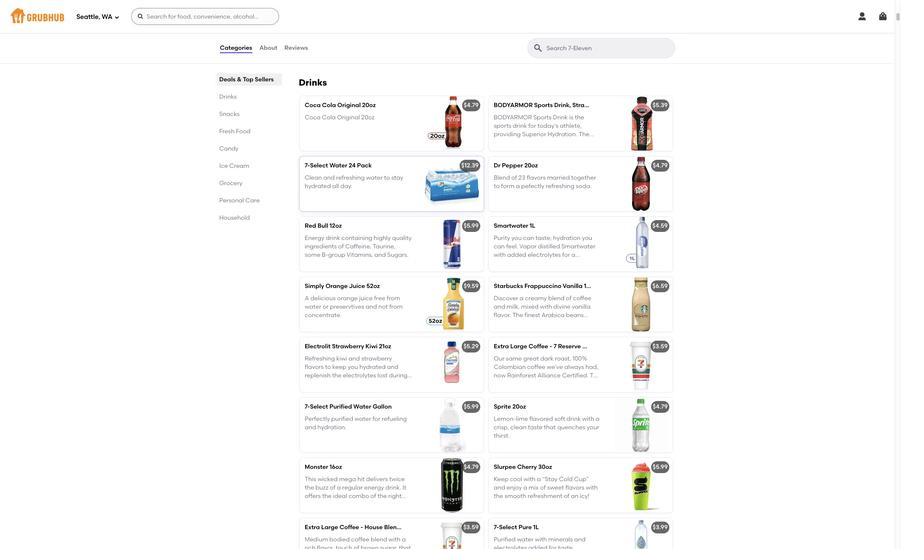 Task type: describe. For each thing, give the bounding box(es) containing it.
cream
[[230, 163, 250, 170]]

7-select purified water gallon
[[305, 404, 392, 411]]

1 vertical spatial water
[[354, 404, 371, 411]]

perfectly
[[305, 416, 330, 423]]

reviews
[[285, 44, 308, 51]]

$4.79 for lemon-lime flavored soft drink with a crisp, clean taste that quenches your thirst.
[[653, 404, 668, 411]]

seattle,
[[76, 13, 100, 21]]

discover
[[494, 295, 519, 302]]

water inside perfectly purified water for refueling and hydration.
[[355, 416, 371, 423]]

a inside blend of 23 flavors married together to form a pefectly refreshing soda.
[[516, 183, 520, 190]]

vapor
[[520, 243, 537, 250]]

beverage.
[[494, 329, 523, 336]]

cup"
[[574, 476, 589, 483]]

an
[[571, 493, 579, 500]]

fresh food tab
[[220, 127, 279, 136]]

0 vertical spatial 1l
[[530, 223, 536, 230]]

not
[[379, 304, 388, 311]]

$3.99
[[653, 525, 668, 532]]

7- for 7-select pure 1l
[[494, 525, 499, 532]]

that's
[[385, 32, 402, 39]]

$5.39
[[653, 102, 668, 109]]

eat,
[[323, 41, 334, 48]]

a inside purity you can taste; hydration you can feel. vapor distilled smartwater with added electrolytes for a distinctive pure and crisp taste.
[[572, 252, 576, 259]]

a
[[305, 295, 309, 302]]

purified
[[331, 416, 353, 423]]

strawberry
[[362, 355, 392, 363]]

containing
[[342, 235, 372, 242]]

purity
[[494, 235, 510, 242]]

lost
[[378, 373, 388, 380]]

divine
[[554, 304, 571, 311]]

orange
[[326, 283, 348, 290]]

electrolytes inside purity you can taste; hydration you can feel. vapor distilled smartwater with added electrolytes for a distinctive pure and crisp taste.
[[528, 252, 561, 259]]

blend inside blend of 23 flavors married together to form a pefectly refreshing soda.
[[494, 174, 510, 181]]

reviews button
[[284, 33, 309, 63]]

flavors inside blend of 23 flavors married together to form a pefectly refreshing soda.
[[527, 174, 546, 181]]

deals & top sellers tab
[[220, 75, 279, 84]]

Search for food, convenience, alcohol... search field
[[131, 8, 279, 25]]

refreshing inside clean and refreshing water to stay hydrated all day.
[[336, 174, 365, 181]]

colombian
[[583, 343, 615, 351]]

fun
[[305, 41, 314, 48]]

onion
[[321, 49, 337, 56]]

electrolytes inside refreshing kiwi and strawberry flavors to keep you hydrated and replenish the electrolytes lost during exercise.
[[343, 373, 376, 380]]

clean
[[511, 424, 527, 431]]

slurpee cherry 30oz image
[[610, 459, 673, 514]]

cool
[[510, 476, 522, 483]]

21oz
[[379, 343, 391, 351]]

of inside discover a creamy blend of coffee and milk, mixed with divine vanilla flavor. the finest arabica beans create a rich and undeniably luscious beverage.
[[566, 295, 572, 302]]

water inside purified water with minerals and electrolytes added for taste.
[[517, 537, 534, 544]]

your
[[587, 424, 600, 431]]

red bull 12oz
[[305, 223, 342, 230]]

sellers
[[255, 76, 274, 83]]

with inside discover a creamy blend of coffee and milk, mixed with divine vanilla flavor. the finest arabica beans create a rich and undeniably luscious beverage.
[[540, 304, 552, 311]]

to inside refreshing kiwi and strawberry flavors to keep you hydrated and replenish the electrolytes lost during exercise.
[[325, 364, 331, 371]]

red bull 12oz image
[[421, 217, 484, 272]]

with up icy!
[[586, 485, 598, 492]]

7-select pure 1l image
[[610, 519, 673, 550]]

mix
[[529, 485, 539, 492]]

taurine,
[[373, 243, 396, 250]]

2 vertical spatial $5.99
[[653, 464, 668, 471]]

quenches
[[558, 424, 586, 431]]

smartwater 1l image
[[610, 217, 673, 272]]

you inside refreshing kiwi and strawberry flavors to keep you hydrated and replenish the electrolytes lost during exercise.
[[348, 364, 358, 371]]

0 horizontal spatial can
[[494, 243, 505, 250]]

taste. inside purified water with minerals and electrolytes added for taste.
[[558, 545, 574, 550]]

onion
[[338, 23, 355, 31]]

and inside purity you can taste; hydration you can feel. vapor distilled smartwater with added electrolytes for a distinctive pure and crisp taste.
[[539, 260, 551, 267]]

to inside clean and refreshing water to stay hydrated all day.
[[384, 174, 390, 181]]

0 vertical spatial cola
[[322, 102, 336, 109]]

frappuccino
[[525, 283, 562, 290]]

large for extra large coffee - 7 reserve colombian 24oz
[[511, 343, 527, 351]]

married
[[547, 174, 570, 181]]

distilled
[[538, 243, 560, 250]]

1 vertical spatial original
[[337, 114, 360, 121]]

all
[[332, 183, 339, 190]]

1 coca cola original 20oz from the top
[[305, 102, 376, 109]]

extra large coffee - house blend 24oz image
[[421, 519, 484, 550]]

bodyarmor sports drink, strawberry banana 28oz image
[[610, 96, 673, 151]]

a left the rich on the right bottom
[[514, 321, 518, 328]]

and inside a delicious orange juice free from water or preservtives and not from concentrate.
[[366, 304, 377, 311]]

bodyarmor
[[494, 102, 533, 109]]

day.
[[341, 183, 353, 190]]

and inside purified water with minerals and electrolytes added for taste.
[[575, 537, 586, 544]]

distinctive
[[494, 260, 523, 267]]

bodyarmor sports drink, strawberry banana 28oz
[[494, 102, 644, 109]]

concentrate.
[[305, 312, 342, 319]]

$9.59
[[464, 283, 479, 290]]

coffee
[[573, 295, 592, 302]]

extra large coffee - 7 reserve colombian 24oz
[[494, 343, 630, 351]]

13.7oz
[[584, 283, 601, 290]]

&
[[237, 76, 242, 83]]

ice
[[220, 163, 228, 170]]

1 vertical spatial 1l
[[533, 525, 539, 532]]

and down finest at the right
[[532, 321, 543, 328]]

of inside energy drink containing highly quality ingredients of caffeine, taurine, some b-group vitamins, and sugars.
[[338, 243, 344, 250]]

water inside a delicious orange juice free from water or preservtives and not from concentrate.
[[305, 304, 321, 311]]

0 vertical spatial original
[[337, 102, 361, 109]]

- for house
[[361, 525, 363, 532]]

of up refreshment
[[540, 485, 546, 492]]

drink inside lemon-lime flavored soft drink with a crisp, clean taste that quenches your thirst.
[[567, 416, 581, 423]]

the inside refreshing kiwi and strawberry flavors to keep you hydrated and replenish the electrolytes lost during exercise.
[[332, 373, 342, 380]]

blend of 23 flavors married together to form a pefectly refreshing soda.
[[494, 174, 596, 190]]

gallon
[[373, 404, 392, 411]]

water inside clean and refreshing water to stay hydrated all day.
[[366, 174, 383, 181]]

purified inside purified water with minerals and electrolytes added for taste.
[[494, 537, 516, 544]]

7- for 7-select water 24 pack
[[305, 162, 310, 169]]

drinks tab
[[220, 92, 279, 101]]

candy tab
[[220, 144, 279, 153]]

$4.79 for coca cola original 20oz
[[464, 102, 479, 109]]

cold
[[559, 476, 573, 483]]

monster
[[305, 464, 328, 471]]

$5.99 for smartwater
[[464, 223, 479, 230]]

lemon-lime flavored soft drink with a crisp, clean taste that quenches your thirst.
[[494, 416, 600, 440]]

simply orange juice 52oz image
[[421, 278, 484, 332]]

kiwi
[[366, 343, 378, 351]]

reserve
[[558, 343, 581, 351]]

crisp,
[[494, 424, 509, 431]]

cherry
[[517, 464, 537, 471]]

and inside energy drink containing highly quality ingredients of caffeine, taurine, some b-group vitamins, and sugars.
[[375, 252, 386, 259]]

- for 7
[[550, 343, 552, 351]]

and up flavor. at right bottom
[[494, 304, 505, 311]]

$5.29
[[464, 343, 479, 351]]

monster 16oz image
[[421, 459, 484, 514]]

and up during
[[387, 364, 399, 371]]

sprite
[[494, 404, 511, 411]]

drink inside energy drink containing highly quality ingredients of caffeine, taurine, some b-group vitamins, and sugars.
[[326, 235, 340, 242]]

7-select purified water gallon image
[[421, 398, 484, 453]]

0 vertical spatial strawberry
[[573, 102, 605, 109]]

a left the mix
[[524, 485, 527, 492]]

1 horizontal spatial 24oz
[[616, 343, 630, 351]]

deals
[[220, 76, 236, 83]]

form
[[501, 183, 515, 190]]

vanilla
[[563, 283, 583, 290]]

1 vertical spatial blend
[[384, 525, 401, 532]]

milk,
[[507, 304, 520, 311]]

crisp inside purity you can taste; hydration you can feel. vapor distilled smartwater with added electrolytes for a distinctive pure and crisp taste.
[[552, 260, 566, 267]]

arabica
[[542, 312, 565, 319]]

flavor
[[338, 49, 354, 56]]

coca cola original 20oz image
[[421, 96, 484, 151]]

household
[[220, 214, 250, 222]]

refreshing kiwi and strawberry flavors to keep you hydrated and replenish the electrolytes lost during exercise.
[[305, 355, 408, 388]]

coffee for house
[[340, 525, 359, 532]]

dr pepper 20oz image
[[610, 157, 673, 212]]

texture
[[369, 41, 390, 48]]

0 horizontal spatial 24oz
[[402, 525, 416, 532]]

juice
[[349, 283, 365, 290]]

lemon-
[[494, 416, 516, 423]]

funyuns® onion flavored rings are a deliciously different snack that's fun to eat, with a crisp texture and zesty onion flavor button
[[300, 6, 484, 61]]

free
[[374, 295, 385, 302]]

coffee for 7
[[529, 343, 549, 351]]

0 vertical spatial can
[[523, 235, 534, 242]]

for inside perfectly purified water for refueling and hydration.
[[373, 416, 380, 423]]

$3.59 for extra large coffee - 7 reserve colombian 24oz
[[653, 343, 668, 351]]

select for water
[[310, 162, 328, 169]]

main navigation navigation
[[0, 0, 895, 33]]



Task type: locate. For each thing, give the bounding box(es) containing it.
1 horizontal spatial drinks
[[299, 77, 327, 88]]

extra for extra large coffee - 7 reserve colombian 24oz
[[494, 343, 509, 351]]

of left 23 on the top right of page
[[512, 174, 517, 181]]

1 vertical spatial can
[[494, 243, 505, 250]]

flavors
[[527, 174, 546, 181], [305, 364, 324, 371], [566, 485, 585, 492]]

1 vertical spatial added
[[529, 545, 548, 550]]

taste. up vanilla
[[567, 260, 583, 267]]

for down hydration
[[563, 252, 570, 259]]

personal care tab
[[220, 196, 279, 205]]

0 horizontal spatial drink
[[326, 235, 340, 242]]

a up mixed
[[520, 295, 524, 302]]

grocery tab
[[220, 179, 279, 188]]

thirst.
[[494, 433, 510, 440]]

select
[[310, 162, 328, 169], [310, 404, 328, 411], [499, 525, 517, 532]]

lime
[[516, 416, 528, 423]]

select for purified
[[310, 404, 328, 411]]

with left "minerals" on the right bottom
[[535, 537, 547, 544]]

1 horizontal spatial coffee
[[529, 343, 549, 351]]

highly
[[374, 235, 391, 242]]

crisp down distilled at the right of the page
[[552, 260, 566, 267]]

sugars.
[[387, 252, 409, 259]]

0 vertical spatial coca
[[305, 102, 321, 109]]

7-
[[305, 162, 310, 169], [305, 404, 310, 411], [494, 525, 499, 532]]

a up the your
[[596, 416, 600, 423]]

2 coca cola original 20oz from the top
[[305, 114, 375, 121]]

2 vertical spatial for
[[549, 545, 557, 550]]

1 vertical spatial 24oz
[[402, 525, 416, 532]]

1l right the pure
[[533, 525, 539, 532]]

refreshment
[[528, 493, 563, 500]]

to right fun
[[315, 41, 321, 48]]

0 horizontal spatial you
[[348, 364, 358, 371]]

discover a creamy blend of coffee and milk, mixed with divine vanilla flavor. the finest arabica beans create a rich and undeniably luscious beverage.
[[494, 295, 601, 336]]

red
[[305, 223, 316, 230]]

magnifying glass icon image
[[533, 43, 543, 53]]

added inside purity you can taste; hydration you can feel. vapor distilled smartwater with added electrolytes for a distinctive pure and crisp taste.
[[507, 252, 527, 259]]

hydrated inside refreshing kiwi and strawberry flavors to keep you hydrated and replenish the electrolytes lost during exercise.
[[360, 364, 386, 371]]

smartwater inside purity you can taste; hydration you can feel. vapor distilled smartwater with added electrolytes for a distinctive pure and crisp taste.
[[562, 243, 596, 250]]

water left 24
[[330, 162, 347, 169]]

sprite 20oz image
[[610, 398, 673, 453]]

with up arabica
[[540, 304, 552, 311]]

smartwater down hydration
[[562, 243, 596, 250]]

for inside purity you can taste; hydration you can feel. vapor distilled smartwater with added electrolytes for a distinctive pure and crisp taste.
[[563, 252, 570, 259]]

1 horizontal spatial smartwater
[[562, 243, 596, 250]]

0 vertical spatial from
[[387, 295, 400, 302]]

soft
[[555, 416, 565, 423]]

the inside keep cool with a "stay cold cup" and enjoy a mix of sweet flavors with the smooth refreshment of an icy!
[[494, 493, 503, 500]]

water down 7-select purified water gallon on the left bottom
[[355, 416, 371, 423]]

during
[[389, 373, 408, 380]]

banana
[[606, 102, 629, 109]]

0 vertical spatial coffee
[[529, 343, 549, 351]]

and right 'pure'
[[539, 260, 551, 267]]

0 horizontal spatial hydrated
[[305, 183, 331, 190]]

and right "minerals" on the right bottom
[[575, 537, 586, 544]]

1 horizontal spatial can
[[523, 235, 534, 242]]

coca cola original 20oz
[[305, 102, 376, 109], [305, 114, 375, 121]]

drink,
[[554, 102, 571, 109]]

fresh food
[[220, 128, 251, 135]]

electrolytes down 7-select pure 1l
[[494, 545, 527, 550]]

and inside keep cool with a "stay cold cup" and enjoy a mix of sweet flavors with the smooth refreshment of an icy!
[[494, 485, 505, 492]]

20oz
[[362, 102, 376, 109], [361, 114, 375, 121], [525, 162, 538, 169], [513, 404, 526, 411]]

added down the pure
[[529, 545, 548, 550]]

drinks inside tab
[[220, 93, 237, 100]]

0 vertical spatial -
[[550, 343, 552, 351]]

with up the your
[[582, 416, 594, 423]]

2 vertical spatial electrolytes
[[494, 545, 527, 550]]

about
[[260, 44, 277, 51]]

purified up purified
[[330, 404, 352, 411]]

personal
[[220, 197, 244, 204]]

1 horizontal spatial purified
[[494, 537, 516, 544]]

Search 7-Eleven search field
[[546, 44, 673, 52]]

1 vertical spatial taste.
[[558, 545, 574, 550]]

keep cool with a "stay cold cup" and enjoy a mix of sweet flavors with the smooth refreshment of an icy!
[[494, 476, 598, 500]]

rich
[[520, 321, 530, 328]]

water down the pure
[[517, 537, 534, 544]]

soda.
[[576, 183, 592, 190]]

smooth
[[505, 493, 526, 500]]

1 horizontal spatial crisp
[[552, 260, 566, 267]]

blend right the house on the left bottom of the page
[[384, 525, 401, 532]]

0 vertical spatial coca cola original 20oz
[[305, 102, 376, 109]]

kiwi
[[337, 355, 347, 363]]

1l up vapor
[[530, 223, 536, 230]]

select left the pure
[[499, 525, 517, 532]]

a down hydration
[[572, 252, 576, 259]]

the left smooth
[[494, 493, 503, 500]]

0 horizontal spatial smartwater
[[494, 223, 529, 230]]

to left keep
[[325, 364, 331, 371]]

delicious
[[311, 295, 336, 302]]

0 vertical spatial blend
[[494, 174, 510, 181]]

1 vertical spatial large
[[321, 525, 338, 532]]

added down feel.
[[507, 252, 527, 259]]

household tab
[[220, 214, 279, 223]]

strawberry
[[573, 102, 605, 109], [332, 343, 364, 351]]

flavors up replenish
[[305, 364, 324, 371]]

select up perfectly
[[310, 404, 328, 411]]

starbucks frappuccino vanilla 13.7oz image
[[610, 278, 673, 332]]

taste. down "minerals" on the right bottom
[[558, 545, 574, 550]]

1 vertical spatial extra
[[305, 525, 320, 532]]

with up the mix
[[524, 476, 536, 483]]

0 horizontal spatial the
[[332, 373, 342, 380]]

and down juice
[[366, 304, 377, 311]]

you right hydration
[[582, 235, 593, 242]]

purified down 7-select pure 1l
[[494, 537, 516, 544]]

clean
[[305, 174, 322, 181]]

for down "minerals" on the right bottom
[[549, 545, 557, 550]]

1 horizontal spatial hydrated
[[360, 364, 386, 371]]

funyuns onion flavored rings 6oz image
[[421, 6, 484, 61]]

24oz
[[616, 343, 630, 351], [402, 525, 416, 532]]

for inside purified water with minerals and electrolytes added for taste.
[[549, 545, 557, 550]]

different
[[341, 32, 366, 39]]

1 vertical spatial select
[[310, 404, 328, 411]]

hydrated
[[305, 183, 331, 190], [360, 364, 386, 371]]

0 vertical spatial electrolytes
[[528, 252, 561, 259]]

0 horizontal spatial water
[[330, 162, 347, 169]]

snacks tab
[[220, 110, 279, 119]]

hydrated inside clean and refreshing water to stay hydrated all day.
[[305, 183, 331, 190]]

electrolytes inside purified water with minerals and electrolytes added for taste.
[[494, 545, 527, 550]]

0 horizontal spatial $3.59
[[464, 525, 479, 532]]

0 vertical spatial for
[[563, 252, 570, 259]]

water up perfectly purified water for refueling and hydration.
[[354, 404, 371, 411]]

a delicious orange juice free from water or preservtives and not from concentrate.
[[305, 295, 403, 319]]

extra for extra large coffee - house blend 24oz
[[305, 525, 320, 532]]

1 horizontal spatial large
[[511, 343, 527, 351]]

flavors up an
[[566, 485, 585, 492]]

and inside clean and refreshing water to stay hydrated all day.
[[323, 174, 335, 181]]

categories button
[[220, 33, 253, 63]]

2 vertical spatial flavors
[[566, 485, 585, 492]]

7- up clean
[[305, 162, 310, 169]]

0 horizontal spatial -
[[361, 525, 363, 532]]

svg image
[[858, 11, 868, 22], [878, 11, 888, 22], [137, 13, 144, 20], [114, 15, 119, 20]]

select up clean
[[310, 162, 328, 169]]

water down the a
[[305, 304, 321, 311]]

0 vertical spatial 24oz
[[616, 343, 630, 351]]

dr
[[494, 162, 501, 169]]

water down pack
[[366, 174, 383, 181]]

refueling
[[382, 416, 407, 423]]

of inside blend of 23 flavors married together to form a pefectly refreshing soda.
[[512, 174, 517, 181]]

categories
[[220, 44, 252, 51]]

electrolit strawberry kiwi 21oz image
[[421, 338, 484, 393]]

- left 7
[[550, 343, 552, 351]]

ice cream tab
[[220, 162, 279, 171]]

0 vertical spatial $3.59
[[653, 343, 668, 351]]

and down that's
[[391, 41, 402, 48]]

1 vertical spatial drink
[[567, 416, 581, 423]]

7-select water 24 pack image
[[421, 157, 484, 212]]

$4.79 for blend of 23 flavors married together to form a pefectly refreshing soda.
[[653, 162, 668, 169]]

1 vertical spatial crisp
[[552, 260, 566, 267]]

1 horizontal spatial flavors
[[527, 174, 546, 181]]

0 horizontal spatial purified
[[330, 404, 352, 411]]

7- for 7-select purified water gallon
[[305, 404, 310, 411]]

0 horizontal spatial strawberry
[[332, 343, 364, 351]]

you right keep
[[348, 364, 358, 371]]

0 vertical spatial crisp
[[354, 41, 368, 48]]

2 horizontal spatial you
[[582, 235, 593, 242]]

1 vertical spatial hydrated
[[360, 364, 386, 371]]

1 coca from the top
[[305, 102, 321, 109]]

1 vertical spatial strawberry
[[332, 343, 364, 351]]

replenish
[[305, 373, 331, 380]]

0 horizontal spatial large
[[321, 525, 338, 532]]

crisp inside funyuns® onion flavored rings are a deliciously different snack that's fun to eat, with a crisp texture and zesty onion flavor
[[354, 41, 368, 48]]

and down keep
[[494, 485, 505, 492]]

2 vertical spatial 7-
[[494, 525, 499, 532]]

2 coca from the top
[[305, 114, 321, 121]]

1 horizontal spatial you
[[512, 235, 522, 242]]

hydrated down clean
[[305, 183, 331, 190]]

0 horizontal spatial refreshing
[[336, 174, 365, 181]]

1 vertical spatial coca cola original 20oz
[[305, 114, 375, 121]]

to left form
[[494, 183, 500, 190]]

and inside perfectly purified water for refueling and hydration.
[[305, 424, 316, 431]]

of left an
[[564, 493, 570, 500]]

for down gallon
[[373, 416, 380, 423]]

drink up quenches
[[567, 416, 581, 423]]

slurpee
[[494, 464, 516, 471]]

with up distinctive
[[494, 252, 506, 259]]

taste;
[[536, 235, 552, 242]]

$4.59
[[653, 223, 668, 230]]

1 vertical spatial purified
[[494, 537, 516, 544]]

can down the purity
[[494, 243, 505, 250]]

pack
[[357, 162, 372, 169]]

water
[[366, 174, 383, 181], [305, 304, 321, 311], [355, 416, 371, 423], [517, 537, 534, 544]]

0 vertical spatial select
[[310, 162, 328, 169]]

flavors inside keep cool with a "stay cold cup" and enjoy a mix of sweet flavors with the smooth refreshment of an icy!
[[566, 485, 585, 492]]

$3.59 for extra large coffee - house blend 24oz
[[464, 525, 479, 532]]

7-select pure 1l
[[494, 525, 539, 532]]

0 vertical spatial drinks
[[299, 77, 327, 88]]

mixed
[[521, 304, 539, 311]]

1 vertical spatial drinks
[[220, 93, 237, 100]]

coffee left 7
[[529, 343, 549, 351]]

-
[[550, 343, 552, 351], [361, 525, 363, 532]]

- left the house on the left bottom of the page
[[361, 525, 363, 532]]

you up feel.
[[512, 235, 522, 242]]

and down taurine,
[[375, 252, 386, 259]]

1 vertical spatial refreshing
[[546, 183, 575, 190]]

1 horizontal spatial strawberry
[[573, 102, 605, 109]]

refreshing down married
[[546, 183, 575, 190]]

top
[[243, 76, 254, 83]]

refreshing inside blend of 23 flavors married together to form a pefectly refreshing soda.
[[546, 183, 575, 190]]

and inside funyuns® onion flavored rings are a deliciously different snack that's fun to eat, with a crisp texture and zesty onion flavor
[[391, 41, 402, 48]]

funyuns®
[[305, 23, 337, 31]]

and right kiwi on the left of the page
[[349, 355, 360, 363]]

from
[[387, 295, 400, 302], [389, 304, 403, 311]]

smartwater up the purity
[[494, 223, 529, 230]]

0 horizontal spatial blend
[[384, 525, 401, 532]]

1 vertical spatial cola
[[322, 114, 336, 121]]

sweet
[[547, 485, 564, 492]]

coffee left the house on the left bottom of the page
[[340, 525, 359, 532]]

0 horizontal spatial added
[[507, 252, 527, 259]]

can
[[523, 235, 534, 242], [494, 243, 505, 250]]

and up all
[[323, 174, 335, 181]]

2 horizontal spatial electrolytes
[[528, 252, 561, 259]]

crisp down the different
[[354, 41, 368, 48]]

extra large coffee - house blend 24oz
[[305, 525, 416, 532]]

a up the mix
[[537, 476, 541, 483]]

24oz right the house on the left bottom of the page
[[402, 525, 416, 532]]

select for pure
[[499, 525, 517, 532]]

electrolytes down keep
[[343, 373, 376, 380]]

with inside purity you can taste; hydration you can feel. vapor distilled smartwater with added electrolytes for a distinctive pure and crisp taste.
[[494, 252, 506, 259]]

0 vertical spatial extra
[[494, 343, 509, 351]]

from up not
[[387, 295, 400, 302]]

a up fun
[[305, 32, 309, 39]]

1 vertical spatial $5.99
[[464, 404, 479, 411]]

1 vertical spatial from
[[389, 304, 403, 311]]

0 horizontal spatial extra
[[305, 525, 320, 532]]

to inside funyuns® onion flavored rings are a deliciously different snack that's fun to eat, with a crisp texture and zesty onion flavor
[[315, 41, 321, 48]]

to inside blend of 23 flavors married together to form a pefectly refreshing soda.
[[494, 183, 500, 190]]

luscious
[[578, 321, 601, 328]]

1 horizontal spatial for
[[549, 545, 557, 550]]

flavors inside refreshing kiwi and strawberry flavors to keep you hydrated and replenish the electrolytes lost during exercise.
[[305, 364, 324, 371]]

of up group
[[338, 243, 344, 250]]

with inside lemon-lime flavored soft drink with a crisp, clean taste that quenches your thirst.
[[582, 416, 594, 423]]

taste
[[528, 424, 543, 431]]

2 horizontal spatial flavors
[[566, 485, 585, 492]]

to left "stay"
[[384, 174, 390, 181]]

extra large coffee - 7 reserve colombian 24oz image
[[610, 338, 673, 393]]

flavored
[[530, 416, 553, 423]]

drink down 12oz
[[326, 235, 340, 242]]

1 horizontal spatial extra
[[494, 343, 509, 351]]

starbucks frappuccino vanilla 13.7oz
[[494, 283, 601, 290]]

from right not
[[389, 304, 403, 311]]

0 vertical spatial $5.99
[[464, 223, 479, 230]]

$6.59
[[653, 283, 668, 290]]

a inside lemon-lime flavored soft drink with a crisp, clean taste that quenches your thirst.
[[596, 416, 600, 423]]

with up "flavor" in the top of the page
[[335, 41, 347, 48]]

added inside purified water with minerals and electrolytes added for taste.
[[529, 545, 548, 550]]

0 horizontal spatial flavors
[[305, 364, 324, 371]]

1 vertical spatial electrolytes
[[343, 373, 376, 380]]

the
[[332, 373, 342, 380], [494, 493, 503, 500]]

the down keep
[[332, 373, 342, 380]]

0 vertical spatial the
[[332, 373, 342, 380]]

7- left the pure
[[494, 525, 499, 532]]

rings
[[383, 23, 398, 31]]

with inside funyuns® onion flavored rings are a deliciously different snack that's fun to eat, with a crisp texture and zesty onion flavor
[[335, 41, 347, 48]]

1 vertical spatial the
[[494, 493, 503, 500]]

coca
[[305, 102, 321, 109], [305, 114, 321, 121]]

blend
[[549, 295, 565, 302]]

simply orange juice 52oz
[[305, 283, 380, 290]]

energy drink containing highly quality ingredients of caffeine, taurine, some b-group vitamins, and sugars.
[[305, 235, 412, 259]]

$12.39
[[462, 162, 479, 169]]

0 vertical spatial large
[[511, 343, 527, 351]]

simply
[[305, 283, 324, 290]]

0 horizontal spatial for
[[373, 416, 380, 423]]

0 vertical spatial added
[[507, 252, 527, 259]]

strawberry right drink,
[[573, 102, 605, 109]]

monster 16oz
[[305, 464, 342, 471]]

2 vertical spatial select
[[499, 525, 517, 532]]

with inside purified water with minerals and electrolytes added for taste.
[[535, 537, 547, 544]]

7- up perfectly
[[305, 404, 310, 411]]

hydrated down strawberry
[[360, 364, 386, 371]]

a down 23 on the top right of page
[[516, 183, 520, 190]]

refreshing up day.
[[336, 174, 365, 181]]

caffeine,
[[345, 243, 372, 250]]

$3.59
[[653, 343, 668, 351], [464, 525, 479, 532]]

blend up form
[[494, 174, 510, 181]]

1 vertical spatial coca
[[305, 114, 321, 121]]

exercise.
[[305, 381, 330, 388]]

some
[[305, 252, 321, 259]]

0 horizontal spatial coffee
[[340, 525, 359, 532]]

1 vertical spatial flavors
[[305, 364, 324, 371]]

large for extra large coffee - house blend 24oz
[[321, 525, 338, 532]]

1 horizontal spatial -
[[550, 343, 552, 351]]

0 vertical spatial 7-
[[305, 162, 310, 169]]

0 vertical spatial smartwater
[[494, 223, 529, 230]]

24oz right colombian at the bottom of page
[[616, 343, 630, 351]]

drinks down deals
[[220, 93, 237, 100]]

a
[[305, 32, 309, 39], [349, 41, 353, 48], [516, 183, 520, 190], [572, 252, 576, 259], [520, 295, 524, 302], [514, 321, 518, 328], [596, 416, 600, 423], [537, 476, 541, 483], [524, 485, 527, 492]]

1 horizontal spatial electrolytes
[[494, 545, 527, 550]]

of up divine
[[566, 295, 572, 302]]

0 horizontal spatial electrolytes
[[343, 373, 376, 380]]

1 vertical spatial smartwater
[[562, 243, 596, 250]]

electrolit strawberry kiwi 21oz
[[305, 343, 391, 351]]

$5.99 for sprite
[[464, 404, 479, 411]]

"stay
[[543, 476, 558, 483]]

1 vertical spatial coffee
[[340, 525, 359, 532]]

or
[[323, 304, 329, 311]]

smartwater 1l
[[494, 223, 536, 230]]

strawberry up kiwi on the left of the page
[[332, 343, 364, 351]]

refreshing
[[305, 355, 335, 363]]

flavors up pefectly
[[527, 174, 546, 181]]

0 vertical spatial taste.
[[567, 260, 583, 267]]

drinks down zesty
[[299, 77, 327, 88]]

b-
[[322, 252, 328, 259]]

electrolytes down distilled at the right of the page
[[528, 252, 561, 259]]

0 horizontal spatial drinks
[[220, 93, 237, 100]]

enjoy
[[507, 485, 522, 492]]

sports
[[534, 102, 553, 109]]

can up vapor
[[523, 235, 534, 242]]

and down perfectly
[[305, 424, 316, 431]]

house
[[365, 525, 383, 532]]

taste. inside purity you can taste; hydration you can feel. vapor distilled smartwater with added electrolytes for a distinctive pure and crisp taste.
[[567, 260, 583, 267]]

a down the different
[[349, 41, 353, 48]]

minerals
[[549, 537, 573, 544]]

deliciously
[[310, 32, 340, 39]]

0 horizontal spatial crisp
[[354, 41, 368, 48]]

1 horizontal spatial water
[[354, 404, 371, 411]]



Task type: vqa. For each thing, say whether or not it's contained in the screenshot.
first Seasonal from the bottom of the page
no



